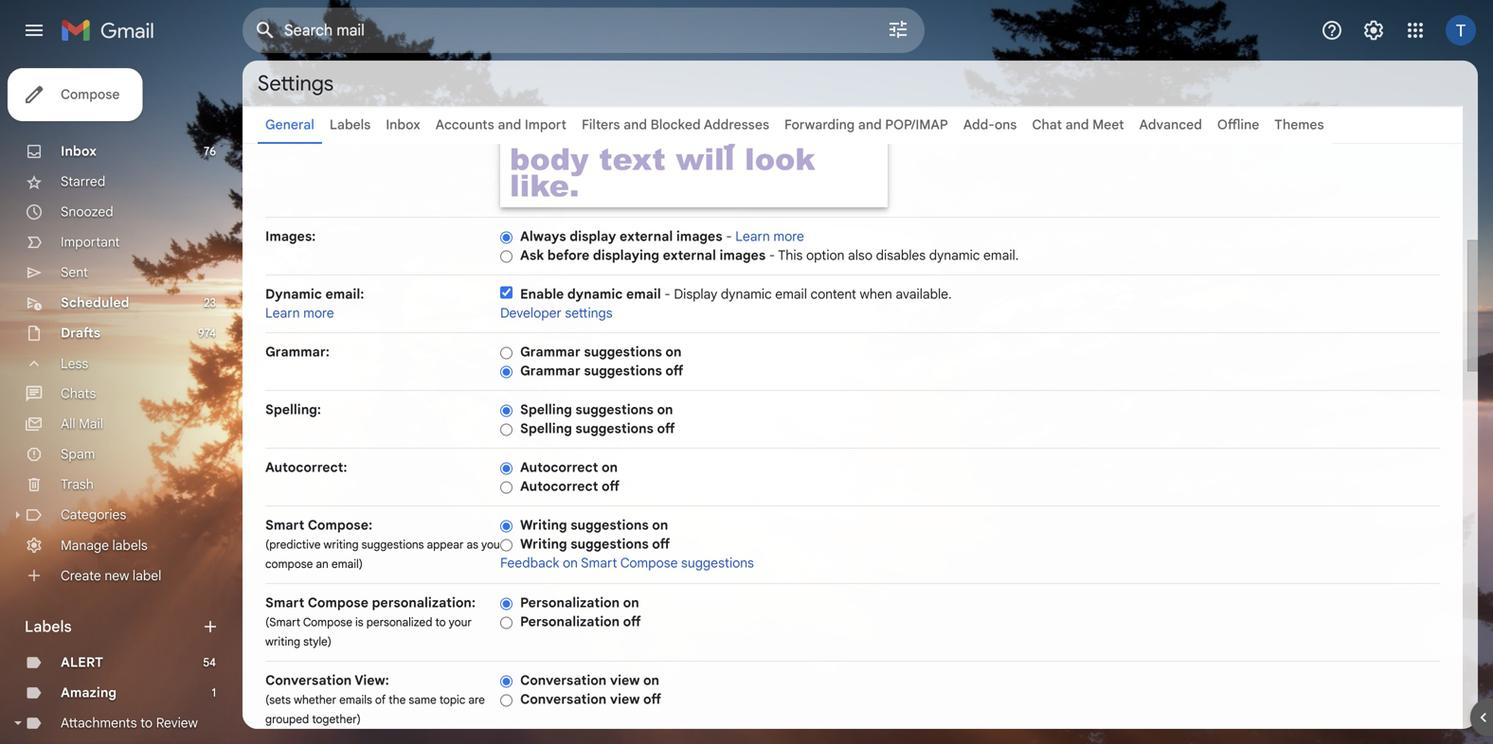 Task type: describe. For each thing, give the bounding box(es) containing it.
labels navigation
[[0, 61, 243, 745]]

on up conversation view off
[[643, 673, 660, 689]]

display
[[570, 228, 616, 245]]

view for off
[[610, 692, 640, 708]]

also
[[848, 247, 873, 264]]

like.
[[510, 163, 580, 206]]

1 email from the left
[[626, 286, 661, 303]]

23
[[204, 296, 216, 310]]

spam link
[[61, 446, 95, 463]]

Grammar suggestions on radio
[[500, 346, 513, 360]]

off up writing suggestions on
[[602, 479, 620, 495]]

always display external images - learn more
[[520, 228, 804, 245]]

manage
[[61, 538, 109, 554]]

all
[[61, 416, 75, 433]]

2 email from the left
[[775, 286, 807, 303]]

feedback on smart compose suggestions link
[[500, 555, 754, 572]]

enable dynamic email - display dynamic email content when available. developer settings
[[500, 286, 952, 322]]

developer
[[500, 305, 562, 322]]

trash
[[61, 477, 94, 493]]

off for writing suggestions on
[[652, 536, 670, 553]]

0 vertical spatial learn more link
[[736, 228, 804, 245]]

1
[[212, 687, 216, 701]]

available.
[[896, 286, 952, 303]]

amazing
[[61, 685, 116, 702]]

to inside labels navigation
[[140, 715, 153, 732]]

(predictive
[[265, 538, 321, 552]]

snoozed
[[61, 204, 113, 220]]

1 vertical spatial this
[[778, 247, 803, 264]]

conversation view on
[[520, 673, 660, 689]]

labels
[[112, 538, 148, 554]]

alert
[[61, 655, 103, 671]]

filters and blocked addresses link
[[582, 117, 770, 133]]

and for forwarding
[[858, 117, 882, 133]]

emails
[[339, 694, 372, 708]]

enable
[[520, 286, 564, 303]]

1 vertical spatial -
[[769, 247, 775, 264]]

personalization:
[[372, 595, 476, 612]]

suggestions for spelling suggestions on
[[576, 402, 654, 418]]

drafts
[[61, 325, 101, 342]]

Conversation view on radio
[[500, 675, 513, 689]]

sent
[[61, 264, 88, 281]]

an
[[316, 558, 329, 572]]

always
[[520, 228, 566, 245]]

and for accounts
[[498, 117, 521, 133]]

email)
[[332, 558, 363, 572]]

Grammar suggestions off radio
[[500, 365, 513, 379]]

off for spelling suggestions on
[[657, 421, 675, 437]]

trash link
[[61, 477, 94, 493]]

before
[[548, 247, 590, 264]]

labels heading
[[25, 618, 201, 637]]

you
[[481, 538, 500, 552]]

Conversation view off radio
[[500, 694, 513, 708]]

autocorrect for autocorrect off
[[520, 479, 598, 495]]

advanced
[[1140, 117, 1202, 133]]

is inside smart compose personalization: (smart compose is personalized to your writing style)
[[355, 616, 364, 630]]

add-ons link
[[963, 117, 1017, 133]]

are
[[468, 694, 485, 708]]

suggestions for writing suggestions on
[[571, 517, 649, 534]]

meet
[[1093, 117, 1124, 133]]

Personalization off radio
[[500, 616, 513, 630]]

1 horizontal spatial more
[[774, 228, 804, 245]]

1 vertical spatial external
[[663, 247, 716, 264]]

Search mail text field
[[284, 21, 834, 40]]

autocorrect on
[[520, 460, 618, 476]]

0 horizontal spatial dynamic
[[567, 286, 623, 303]]

suggestions for grammar suggestions on
[[584, 344, 662, 361]]

conversation for conversation view on
[[520, 673, 607, 689]]

grammar suggestions on
[[520, 344, 682, 361]]

display
[[674, 286, 718, 303]]

suggestions for grammar suggestions off
[[584, 363, 662, 380]]

themes link
[[1275, 117, 1324, 133]]

1 vertical spatial smart
[[581, 555, 617, 572]]

on down feedback on smart compose suggestions link
[[623, 595, 639, 612]]

create new label
[[61, 568, 161, 584]]

feedback on smart compose suggestions
[[500, 555, 754, 572]]

snoozed link
[[61, 204, 113, 220]]

email:
[[325, 286, 364, 303]]

all mail
[[61, 416, 103, 433]]

compose up style)
[[303, 616, 352, 630]]

autocorrect:
[[265, 460, 347, 476]]

(sets
[[265, 694, 291, 708]]

ons
[[995, 117, 1017, 133]]

personalization for personalization off
[[520, 614, 620, 631]]

scheduled
[[61, 295, 129, 311]]

grammar:
[[265, 344, 330, 361]]

advanced link
[[1140, 117, 1202, 133]]

settings image
[[1363, 19, 1385, 42]]

together)
[[312, 713, 361, 727]]

ask
[[520, 247, 544, 264]]

writing suggestions on
[[520, 517, 668, 534]]

chats link
[[61, 386, 96, 402]]

compose
[[265, 558, 313, 572]]

view:
[[355, 673, 389, 689]]

less
[[61, 356, 88, 372]]

forwarding
[[785, 117, 855, 133]]

conversation view off
[[520, 692, 661, 708]]

your inside this is what your body text will look like.
[[723, 110, 795, 153]]

1 horizontal spatial inbox link
[[386, 117, 420, 133]]

whether
[[294, 694, 336, 708]]

spelling suggestions on
[[520, 402, 673, 418]]

1 horizontal spatial dynamic
[[721, 286, 772, 303]]

as
[[467, 538, 478, 552]]

displaying
[[593, 247, 660, 264]]

what
[[630, 110, 713, 153]]

labels for labels heading
[[25, 618, 72, 637]]

pop/imap
[[885, 117, 948, 133]]

on down writing suggestions off
[[563, 555, 578, 572]]

categories
[[61, 507, 126, 524]]

0 horizontal spatial learn more link
[[265, 305, 334, 322]]

less button
[[0, 349, 227, 379]]

labels link
[[330, 117, 371, 133]]

conversation for conversation view off
[[520, 692, 607, 708]]

grammar for grammar suggestions on
[[520, 344, 581, 361]]

accounts
[[436, 117, 494, 133]]

chats
[[61, 386, 96, 402]]

compose:
[[308, 517, 372, 534]]

disables
[[876, 247, 926, 264]]

attachments to review
[[61, 715, 198, 732]]

974
[[198, 326, 216, 341]]

suggestions for writing suggestions off
[[571, 536, 649, 553]]

manage labels
[[61, 538, 148, 554]]

accounts and import link
[[436, 117, 567, 133]]

same
[[409, 694, 437, 708]]

inbox for right inbox link
[[386, 117, 420, 133]]

amazing link
[[61, 685, 116, 702]]



Task type: locate. For each thing, give the bounding box(es) containing it.
learn more link down dynamic
[[265, 305, 334, 322]]

external up displaying
[[620, 228, 673, 245]]

is
[[591, 110, 620, 153], [355, 616, 364, 630]]

images:
[[265, 228, 316, 245]]

offline
[[1218, 117, 1260, 133]]

manage labels link
[[61, 538, 148, 554]]

to left review
[[140, 715, 153, 732]]

to down personalization:
[[435, 616, 446, 630]]

conversation
[[265, 673, 352, 689], [520, 673, 607, 689], [520, 692, 607, 708]]

labels up alert
[[25, 618, 72, 637]]

1 and from the left
[[498, 117, 521, 133]]

4 and from the left
[[1066, 117, 1089, 133]]

2 autocorrect from the top
[[520, 479, 598, 495]]

1 horizontal spatial inbox
[[386, 117, 420, 133]]

autocorrect
[[520, 460, 598, 476], [520, 479, 598, 495]]

spelling right spelling suggestions on radio
[[520, 402, 572, 418]]

email left content
[[775, 286, 807, 303]]

grammar down developer settings link
[[520, 344, 581, 361]]

1 personalization from the top
[[520, 595, 620, 612]]

1 horizontal spatial email
[[775, 286, 807, 303]]

- up ask before displaying external images - this option also disables dynamic email.
[[726, 228, 732, 245]]

gmail image
[[61, 11, 164, 49]]

1 view from the top
[[610, 673, 640, 689]]

1 vertical spatial to
[[140, 715, 153, 732]]

main menu image
[[23, 19, 45, 42]]

smart up (predictive
[[265, 517, 305, 534]]

0 vertical spatial -
[[726, 228, 732, 245]]

0 vertical spatial to
[[435, 616, 446, 630]]

writing up feedback
[[520, 536, 567, 553]]

0 vertical spatial labels
[[330, 117, 371, 133]]

1 writing from the top
[[520, 517, 567, 534]]

offline link
[[1218, 117, 1260, 133]]

0 vertical spatial spelling
[[520, 402, 572, 418]]

more inside dynamic email: learn more
[[303, 305, 334, 322]]

1 vertical spatial more
[[303, 305, 334, 322]]

compose inside button
[[61, 86, 120, 103]]

conversation up conversation view off
[[520, 673, 607, 689]]

content
[[811, 286, 857, 303]]

spelling right spelling suggestions off option
[[520, 421, 572, 437]]

scheduled link
[[61, 295, 129, 311]]

1 vertical spatial writing
[[520, 536, 567, 553]]

0 horizontal spatial learn
[[265, 305, 300, 322]]

inbox link up starred
[[61, 143, 97, 160]]

Ask before displaying external images radio
[[500, 250, 513, 264]]

chat
[[1032, 117, 1062, 133]]

your down personalization:
[[449, 616, 472, 630]]

off down grammar suggestions on at the left of the page
[[666, 363, 684, 380]]

0 horizontal spatial more
[[303, 305, 334, 322]]

1 vertical spatial inbox link
[[61, 143, 97, 160]]

2 horizontal spatial -
[[769, 247, 775, 264]]

Writing suggestions on radio
[[500, 520, 513, 534]]

0 horizontal spatial -
[[665, 286, 671, 303]]

categories link
[[61, 507, 126, 524]]

personalization
[[520, 595, 620, 612], [520, 614, 620, 631]]

mail
[[79, 416, 103, 433]]

smart for smart compose personalization:
[[265, 595, 305, 612]]

1 horizontal spatial this
[[778, 247, 803, 264]]

add-ons
[[963, 117, 1017, 133]]

Autocorrect off radio
[[500, 481, 513, 495]]

1 vertical spatial labels
[[25, 618, 72, 637]]

grammar
[[520, 344, 581, 361], [520, 363, 581, 380]]

general link
[[265, 117, 314, 133]]

1 vertical spatial your
[[449, 616, 472, 630]]

1 vertical spatial learn
[[265, 305, 300, 322]]

0 horizontal spatial to
[[140, 715, 153, 732]]

2 horizontal spatial dynamic
[[929, 247, 980, 264]]

this is what your body text will look like.
[[510, 110, 816, 206]]

Personalization on radio
[[500, 597, 513, 612]]

smart
[[265, 517, 305, 534], [581, 555, 617, 572], [265, 595, 305, 612]]

forwarding and pop/imap link
[[785, 117, 948, 133]]

1 horizontal spatial learn more link
[[736, 228, 804, 245]]

autocorrect off
[[520, 479, 620, 495]]

images up enable dynamic email - display dynamic email content when available. developer settings
[[720, 247, 766, 264]]

None search field
[[243, 8, 925, 53]]

smart up (smart
[[265, 595, 305, 612]]

3 and from the left
[[858, 117, 882, 133]]

1 horizontal spatial -
[[726, 228, 732, 245]]

0 horizontal spatial inbox
[[61, 143, 97, 160]]

off for grammar suggestions on
[[666, 363, 684, 380]]

1 autocorrect from the top
[[520, 460, 598, 476]]

learn up ask before displaying external images - this option also disables dynamic email.
[[736, 228, 770, 245]]

0 vertical spatial is
[[591, 110, 620, 153]]

conversation down conversation view on
[[520, 692, 607, 708]]

chat and meet link
[[1032, 117, 1124, 133]]

1 vertical spatial is
[[355, 616, 364, 630]]

0 horizontal spatial writing
[[265, 635, 300, 650]]

this up like.
[[510, 110, 581, 153]]

view for on
[[610, 673, 640, 689]]

2 vertical spatial smart
[[265, 595, 305, 612]]

personalization up personalization off
[[520, 595, 620, 612]]

1 vertical spatial autocorrect
[[520, 479, 598, 495]]

on down display
[[666, 344, 682, 361]]

is left personalized
[[355, 616, 364, 630]]

inbox link
[[386, 117, 420, 133], [61, 143, 97, 160]]

0 vertical spatial autocorrect
[[520, 460, 598, 476]]

labels right the general
[[330, 117, 371, 133]]

1 spelling from the top
[[520, 402, 572, 418]]

2 view from the top
[[610, 692, 640, 708]]

external
[[620, 228, 673, 245], [663, 247, 716, 264]]

1 vertical spatial personalization
[[520, 614, 620, 631]]

filters and blocked addresses
[[582, 117, 770, 133]]

compose down writing suggestions off
[[620, 555, 678, 572]]

addresses
[[704, 117, 770, 133]]

grouped
[[265, 713, 309, 727]]

1 vertical spatial grammar
[[520, 363, 581, 380]]

ask before displaying external images - this option also disables dynamic email.
[[520, 247, 1019, 264]]

your right blocked
[[723, 110, 795, 153]]

inbox
[[386, 117, 420, 133], [61, 143, 97, 160]]

on up feedback on smart compose suggestions link
[[652, 517, 668, 534]]

and left pop/imap
[[858, 117, 882, 133]]

to inside smart compose personalization: (smart compose is personalized to your writing style)
[[435, 616, 446, 630]]

0 vertical spatial smart
[[265, 517, 305, 534]]

smart compose: (predictive writing suggestions appear as you compose an email)
[[265, 517, 500, 572]]

1 grammar from the top
[[520, 344, 581, 361]]

0 horizontal spatial inbox link
[[61, 143, 97, 160]]

0 vertical spatial external
[[620, 228, 673, 245]]

this left option
[[778, 247, 803, 264]]

personalized
[[366, 616, 433, 630]]

inbox up starred
[[61, 143, 97, 160]]

spelling for spelling suggestions off
[[520, 421, 572, 437]]

conversation for conversation view: (sets whether emails of the same topic are grouped together)
[[265, 673, 352, 689]]

1 horizontal spatial learn
[[736, 228, 770, 245]]

- left option
[[769, 247, 775, 264]]

1 vertical spatial images
[[720, 247, 766, 264]]

dynamic left email.
[[929, 247, 980, 264]]

new
[[105, 568, 129, 584]]

labels for labels link
[[330, 117, 371, 133]]

1 horizontal spatial writing
[[324, 538, 359, 552]]

personalization for personalization on
[[520, 595, 620, 612]]

- inside enable dynamic email - display dynamic email content when available. developer settings
[[665, 286, 671, 303]]

0 horizontal spatial this
[[510, 110, 581, 153]]

email down displaying
[[626, 286, 661, 303]]

and for filters
[[624, 117, 647, 133]]

important
[[61, 234, 120, 251]]

writing
[[324, 538, 359, 552], [265, 635, 300, 650]]

of
[[375, 694, 386, 708]]

Autocorrect on radio
[[500, 462, 513, 476]]

0 vertical spatial inbox link
[[386, 117, 420, 133]]

is inside this is what your body text will look like.
[[591, 110, 620, 153]]

smart inside smart compose: (predictive writing suggestions appear as you compose an email)
[[265, 517, 305, 534]]

off down spelling suggestions on
[[657, 421, 675, 437]]

personalization down personalization on
[[520, 614, 620, 631]]

grammar suggestions off
[[520, 363, 684, 380]]

compose down "gmail" image
[[61, 86, 120, 103]]

look
[[745, 137, 816, 180]]

inbox right labels link
[[386, 117, 420, 133]]

dynamic
[[929, 247, 980, 264], [567, 286, 623, 303], [721, 286, 772, 303]]

learn inside dynamic email: learn more
[[265, 305, 300, 322]]

autocorrect up autocorrect off
[[520, 460, 598, 476]]

writing suggestions off
[[520, 536, 670, 553]]

writing inside smart compose: (predictive writing suggestions appear as you compose an email)
[[324, 538, 359, 552]]

0 horizontal spatial is
[[355, 616, 364, 630]]

0 vertical spatial learn
[[736, 228, 770, 245]]

0 vertical spatial inbox
[[386, 117, 420, 133]]

support image
[[1321, 19, 1344, 42]]

writing inside smart compose personalization: (smart compose is personalized to your writing style)
[[265, 635, 300, 650]]

off up feedback on smart compose suggestions link
[[652, 536, 670, 553]]

inbox link inside labels navigation
[[61, 143, 97, 160]]

0 vertical spatial writing
[[324, 538, 359, 552]]

learn down dynamic
[[265, 305, 300, 322]]

writing right writing suggestions on option
[[520, 517, 567, 534]]

developer settings link
[[500, 305, 613, 322]]

off down personalization on
[[623, 614, 641, 631]]

- left display
[[665, 286, 671, 303]]

suggestions inside smart compose: (predictive writing suggestions appear as you compose an email)
[[362, 538, 424, 552]]

more up ask before displaying external images - this option also disables dynamic email.
[[774, 228, 804, 245]]

0 vertical spatial grammar
[[520, 344, 581, 361]]

writing down (smart
[[265, 635, 300, 650]]

accounts and import
[[436, 117, 567, 133]]

1 vertical spatial view
[[610, 692, 640, 708]]

0 horizontal spatial email
[[626, 286, 661, 303]]

this inside this is what your body text will look like.
[[510, 110, 581, 153]]

writing for writing suggestions off
[[520, 536, 567, 553]]

to
[[435, 616, 446, 630], [140, 715, 153, 732]]

smart compose personalization: (smart compose is personalized to your writing style)
[[265, 595, 476, 650]]

1 vertical spatial learn more link
[[265, 305, 334, 322]]

when
[[860, 286, 892, 303]]

on up spelling suggestions off
[[657, 402, 673, 418]]

spelling for spelling suggestions on
[[520, 402, 572, 418]]

1 horizontal spatial your
[[723, 110, 795, 153]]

external down always display external images - learn more
[[663, 247, 716, 264]]

the
[[389, 694, 406, 708]]

compose button
[[8, 68, 143, 121]]

2 writing from the top
[[520, 536, 567, 553]]

dynamic up settings
[[567, 286, 623, 303]]

2 spelling from the top
[[520, 421, 572, 437]]

inbox inside labels navigation
[[61, 143, 97, 160]]

Writing suggestions off radio
[[500, 539, 513, 553]]

sent link
[[61, 264, 88, 281]]

option
[[806, 247, 845, 264]]

1 horizontal spatial labels
[[330, 117, 371, 133]]

settings
[[565, 305, 613, 322]]

0 vertical spatial this
[[510, 110, 581, 153]]

2 grammar from the top
[[520, 363, 581, 380]]

conversation up whether
[[265, 673, 352, 689]]

writing for writing suggestions on
[[520, 517, 567, 534]]

Spelling suggestions off radio
[[500, 423, 513, 437]]

and left import
[[498, 117, 521, 133]]

0 horizontal spatial labels
[[25, 618, 72, 637]]

images up display
[[676, 228, 723, 245]]

themes
[[1275, 117, 1324, 133]]

off for conversation view on
[[643, 692, 661, 708]]

writing down compose:
[[324, 538, 359, 552]]

inbox for inbox link in the labels navigation
[[61, 143, 97, 160]]

grammar right grammar suggestions off "radio"
[[520, 363, 581, 380]]

2 vertical spatial -
[[665, 286, 671, 303]]

more down dynamic
[[303, 305, 334, 322]]

feedback
[[500, 555, 559, 572]]

spam
[[61, 446, 95, 463]]

your inside smart compose personalization: (smart compose is personalized to your writing style)
[[449, 616, 472, 630]]

autocorrect for autocorrect on
[[520, 460, 598, 476]]

1 vertical spatial writing
[[265, 635, 300, 650]]

learn more link up ask before displaying external images - this option also disables dynamic email.
[[736, 228, 804, 245]]

search mail image
[[248, 13, 282, 47]]

0 vertical spatial more
[[774, 228, 804, 245]]

starred
[[61, 173, 105, 190]]

alert link
[[61, 655, 103, 671]]

images
[[676, 228, 723, 245], [720, 247, 766, 264]]

autocorrect down autocorrect on
[[520, 479, 598, 495]]

compose down email) in the left of the page
[[308, 595, 369, 612]]

spelling:
[[265, 402, 321, 418]]

and up text at the top of the page
[[624, 117, 647, 133]]

review
[[156, 715, 198, 732]]

important link
[[61, 234, 120, 251]]

0 vertical spatial writing
[[520, 517, 567, 534]]

drafts link
[[61, 325, 101, 342]]

filters
[[582, 117, 620, 133]]

and for chat
[[1066, 117, 1089, 133]]

Spelling suggestions on radio
[[500, 404, 513, 418]]

suggestions for spelling suggestions off
[[576, 421, 654, 437]]

on down spelling suggestions off
[[602, 460, 618, 476]]

smart inside smart compose personalization: (smart compose is personalized to your writing style)
[[265, 595, 305, 612]]

2 and from the left
[[624, 117, 647, 133]]

labels
[[330, 117, 371, 133], [25, 618, 72, 637]]

1 horizontal spatial is
[[591, 110, 620, 153]]

0 vertical spatial personalization
[[520, 595, 620, 612]]

0 horizontal spatial your
[[449, 616, 472, 630]]

dynamic down ask before displaying external images - this option also disables dynamic email.
[[721, 286, 772, 303]]

view down conversation view on
[[610, 692, 640, 708]]

on
[[666, 344, 682, 361], [657, 402, 673, 418], [602, 460, 618, 476], [652, 517, 668, 534], [563, 555, 578, 572], [623, 595, 639, 612], [643, 673, 660, 689]]

view up conversation view off
[[610, 673, 640, 689]]

dynamic email: learn more
[[265, 286, 364, 322]]

Always display external images radio
[[500, 231, 513, 245]]

advanced search options image
[[879, 10, 917, 48]]

off down conversation view on
[[643, 692, 661, 708]]

general
[[265, 117, 314, 133]]

0 vertical spatial view
[[610, 673, 640, 689]]

1 horizontal spatial to
[[435, 616, 446, 630]]

0 vertical spatial your
[[723, 110, 795, 153]]

1 vertical spatial spelling
[[520, 421, 572, 437]]

learn more link
[[736, 228, 804, 245], [265, 305, 334, 322]]

labels inside navigation
[[25, 618, 72, 637]]

and right chat
[[1066, 117, 1089, 133]]

and
[[498, 117, 521, 133], [624, 117, 647, 133], [858, 117, 882, 133], [1066, 117, 1089, 133]]

None checkbox
[[500, 287, 513, 299]]

conversation inside conversation view: (sets whether emails of the same topic are grouped together)
[[265, 673, 352, 689]]

0 vertical spatial images
[[676, 228, 723, 245]]

personalization on
[[520, 595, 639, 612]]

smart for smart compose:
[[265, 517, 305, 534]]

2 personalization from the top
[[520, 614, 620, 631]]

is right import
[[591, 110, 620, 153]]

1 vertical spatial inbox
[[61, 143, 97, 160]]

grammar for grammar suggestions off
[[520, 363, 581, 380]]

email
[[626, 286, 661, 303], [775, 286, 807, 303]]

chat and meet
[[1032, 117, 1124, 133]]

smart down writing suggestions off
[[581, 555, 617, 572]]

inbox link right labels link
[[386, 117, 420, 133]]

label
[[133, 568, 161, 584]]



Task type: vqa. For each thing, say whether or not it's contained in the screenshot.


